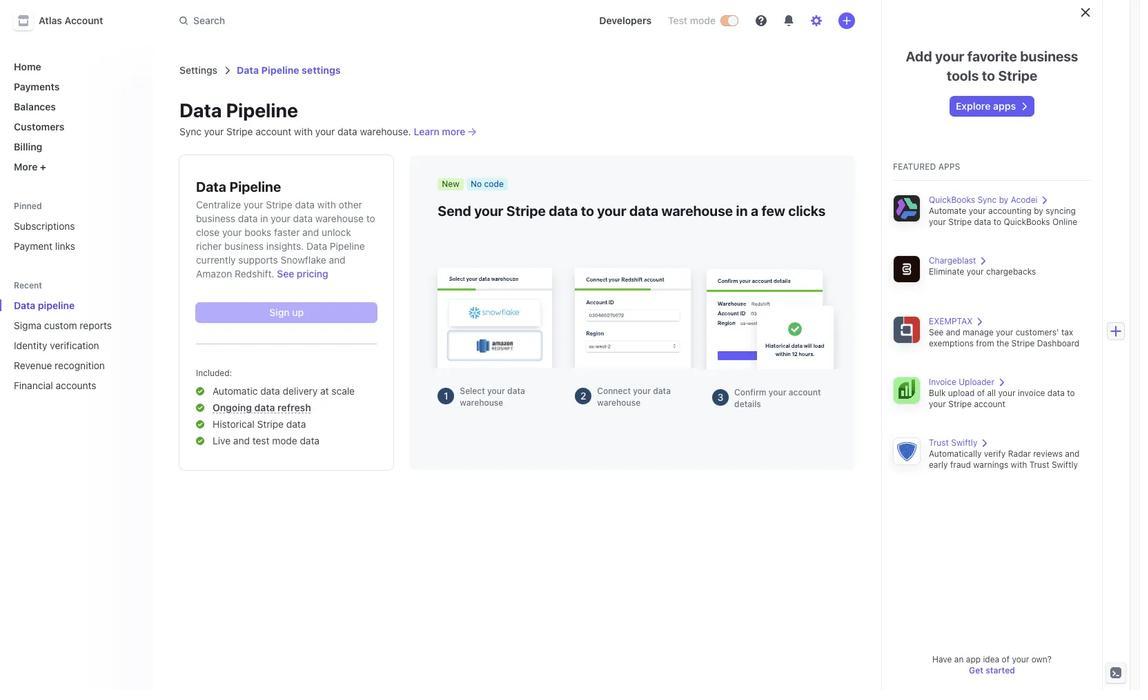 Task type: locate. For each thing, give the bounding box(es) containing it.
0 vertical spatial swiftly
[[951, 438, 978, 448]]

featured
[[893, 162, 936, 172]]

search
[[193, 14, 225, 26]]

from
[[976, 338, 994, 349]]

explore apps
[[956, 100, 1016, 112]]

pipeline inside centralize your stripe data with other business data in your data warehouse to close your books faster and unlock richer business insights. data pipeline currently supports snowflake and amazon redshift.
[[330, 240, 365, 252]]

stripe inside 'add your favorite business tools to stripe'
[[998, 68, 1038, 84]]

trust down reviews
[[1030, 460, 1050, 470]]

see inside 'link'
[[277, 268, 294, 280]]

data pipeline
[[14, 300, 75, 311]]

1 horizontal spatial trust
[[1030, 460, 1050, 470]]

1 vertical spatial mode
[[272, 435, 297, 447]]

mode
[[690, 14, 716, 26], [272, 435, 297, 447]]

in inside centralize your stripe data with other business data in your data warehouse to close your books faster and unlock richer business insights. data pipeline currently supports snowflake and amazon redshift.
[[260, 213, 268, 224]]

see down exemptax
[[929, 327, 944, 338]]

swiftly
[[951, 438, 978, 448], [1052, 460, 1078, 470]]

invoice uploader image
[[893, 377, 921, 405]]

sigma custom reports
[[14, 320, 112, 331]]

with down data pipeline settings
[[294, 126, 313, 137]]

0 horizontal spatial by
[[999, 195, 1009, 205]]

quickbooks down accounting
[[1004, 217, 1050, 227]]

confirm your account details
[[735, 387, 821, 409]]

all
[[987, 388, 996, 398]]

data inside connect your data warehouse
[[653, 386, 671, 396]]

in for a
[[736, 203, 748, 219]]

and right reviews
[[1065, 449, 1080, 459]]

see down "snowflake"
[[277, 268, 294, 280]]

stripe inside bulk upload of all your invoice data to your stripe account
[[949, 399, 972, 409]]

0 vertical spatial account
[[256, 126, 291, 137]]

invoice uploader
[[929, 377, 995, 387]]

test
[[252, 435, 270, 447]]

your inside confirm your account details
[[769, 387, 787, 398]]

data up sigma
[[14, 300, 35, 311]]

data pipeline for see pricing 'link'
[[196, 179, 281, 195]]

by down "acodei"
[[1034, 206, 1044, 216]]

by
[[999, 195, 1009, 205], [1034, 206, 1044, 216]]

pipeline left settings in the left of the page
[[261, 64, 299, 76]]

sign up button
[[196, 303, 377, 322]]

1 horizontal spatial with
[[317, 199, 336, 211]]

in for your
[[260, 213, 268, 224]]

pinned element
[[8, 215, 141, 257]]

sigma
[[14, 320, 41, 331]]

2 vertical spatial account
[[974, 399, 1006, 409]]

scale
[[332, 385, 355, 397]]

1 horizontal spatial of
[[1002, 654, 1010, 665]]

of left 'all'
[[977, 388, 985, 398]]

with for other
[[317, 199, 336, 211]]

0 horizontal spatial quickbooks
[[929, 195, 975, 205]]

quickbooks up automate
[[929, 195, 975, 205]]

warehouse
[[662, 203, 733, 219], [315, 213, 364, 224], [460, 398, 503, 408], [597, 398, 641, 408]]

warehouse left the a
[[662, 203, 733, 219]]

with inside centralize your stripe data with other business data in your data warehouse to close your books faster and unlock richer business insights. data pipeline currently supports snowflake and amazon redshift.
[[317, 199, 336, 211]]

payments
[[14, 81, 60, 92]]

trust swiftly
[[929, 438, 978, 448]]

0 vertical spatial quickbooks
[[929, 195, 975, 205]]

reports
[[80, 320, 112, 331]]

swiftly up automatically
[[951, 438, 978, 448]]

upload
[[948, 388, 975, 398]]

quickbooks sync by acodei image
[[893, 195, 921, 222]]

revenue recognition link
[[8, 354, 121, 377]]

books
[[245, 226, 272, 238]]

2 horizontal spatial with
[[1011, 460, 1027, 470]]

data inside centralize your stripe data with other business data in your data warehouse to close your books faster and unlock richer business insights. data pipeline currently supports snowflake and amazon redshift.
[[306, 240, 327, 252]]

links
[[55, 240, 75, 252]]

pipeline down unlock
[[330, 240, 365, 252]]

data inside select your data warehouse
[[507, 386, 525, 396]]

0 vertical spatial business
[[1020, 48, 1079, 64]]

data inside recent element
[[14, 300, 35, 311]]

2 vertical spatial with
[[1011, 460, 1027, 470]]

few
[[762, 203, 785, 219]]

sync up the automate your accounting by syncing your stripe data to quickbooks online
[[978, 195, 997, 205]]

identity verification
[[14, 340, 99, 351]]

0 horizontal spatial swiftly
[[951, 438, 978, 448]]

0 horizontal spatial see
[[277, 268, 294, 280]]

with left other
[[317, 199, 336, 211]]

learn more link
[[414, 125, 477, 139]]

data pipeline
[[179, 99, 298, 121], [196, 179, 281, 195]]

business down centralize
[[196, 213, 235, 224]]

in up books
[[260, 213, 268, 224]]

data down settings at the left
[[179, 99, 222, 121]]

1 horizontal spatial account
[[789, 387, 821, 398]]

0 horizontal spatial of
[[977, 388, 985, 398]]

stripe
[[998, 68, 1038, 84], [226, 126, 253, 137], [266, 199, 292, 211], [507, 203, 546, 219], [949, 217, 972, 227], [1012, 338, 1035, 349], [949, 399, 972, 409], [257, 418, 284, 430]]

2 horizontal spatial account
[[974, 399, 1006, 409]]

to inside 'add your favorite business tools to stripe'
[[982, 68, 995, 84]]

1 horizontal spatial swiftly
[[1052, 460, 1078, 470]]

send
[[438, 203, 471, 219]]

syncing
[[1046, 206, 1076, 216]]

business right favorite
[[1020, 48, 1079, 64]]

your inside 'add your favorite business tools to stripe'
[[935, 48, 965, 64]]

1 vertical spatial account
[[789, 387, 821, 398]]

data right settings link
[[237, 64, 259, 76]]

pinned navigation links element
[[8, 200, 141, 257]]

tax
[[1062, 327, 1074, 338]]

account right confirm
[[789, 387, 821, 398]]

1 vertical spatial quickbooks
[[1004, 217, 1050, 227]]

supports
[[238, 254, 278, 266]]

customers link
[[8, 115, 141, 138]]

stripe inside the automate your accounting by syncing your stripe data to quickbooks online
[[949, 217, 972, 227]]

warehouse down select on the bottom left of the page
[[460, 398, 503, 408]]

sync down settings at the left
[[179, 126, 202, 137]]

revenue recognition
[[14, 360, 105, 371]]

account
[[256, 126, 291, 137], [789, 387, 821, 398], [974, 399, 1006, 409]]

business
[[1020, 48, 1079, 64], [196, 213, 235, 224], [224, 240, 264, 252]]

1 horizontal spatial quickbooks
[[1004, 217, 1050, 227]]

learn
[[414, 126, 440, 137]]

radar
[[1008, 449, 1031, 459]]

warehouse inside centralize your stripe data with other business data in your data warehouse to close your books faster and unlock richer business insights. data pipeline currently supports snowflake and amazon redshift.
[[315, 213, 364, 224]]

0 vertical spatial by
[[999, 195, 1009, 205]]

in left the a
[[736, 203, 748, 219]]

1 vertical spatial sync
[[978, 195, 997, 205]]

of inside bulk upload of all your invoice data to your stripe account
[[977, 388, 985, 398]]

0 vertical spatial see
[[277, 268, 294, 280]]

0 horizontal spatial mode
[[272, 435, 297, 447]]

Search text field
[[171, 8, 561, 33]]

help image
[[756, 15, 767, 26]]

amazon
[[196, 268, 232, 280]]

data pipeline down settings at the left
[[179, 99, 298, 121]]

1 vertical spatial trust
[[1030, 460, 1050, 470]]

1 horizontal spatial see
[[929, 327, 944, 338]]

apps
[[993, 100, 1016, 112]]

and
[[302, 226, 319, 238], [329, 254, 346, 266], [946, 327, 961, 338], [233, 435, 250, 447], [1065, 449, 1080, 459]]

and inside automatically verify radar reviews and early fraud warnings with trust swiftly
[[1065, 449, 1080, 459]]

0 horizontal spatial sync
[[179, 126, 202, 137]]

own?
[[1032, 654, 1052, 665]]

data pipeline up centralize
[[196, 179, 281, 195]]

chargeblast
[[929, 255, 976, 266]]

1 horizontal spatial by
[[1034, 206, 1044, 216]]

financial accounts link
[[8, 374, 121, 397]]

0 vertical spatial with
[[294, 126, 313, 137]]

of
[[977, 388, 985, 398], [1002, 654, 1010, 665]]

swiftly inside automatically verify radar reviews and early fraud warnings with trust swiftly
[[1052, 460, 1078, 470]]

new
[[442, 179, 460, 189]]

business down books
[[224, 240, 264, 252]]

pipeline
[[261, 64, 299, 76], [226, 99, 298, 121], [229, 179, 281, 195], [330, 240, 365, 252]]

data up "snowflake"
[[306, 240, 327, 252]]

account down data pipeline settings
[[256, 126, 291, 137]]

pricing
[[297, 268, 328, 280]]

warehouse inside select your data warehouse
[[460, 398, 503, 408]]

snowflake
[[281, 254, 326, 266]]

with inside automatically verify radar reviews and early fraud warnings with trust swiftly
[[1011, 460, 1027, 470]]

atlas
[[39, 14, 62, 26]]

warehouse up unlock
[[315, 213, 364, 224]]

send your stripe data to your data warehouse in a few clicks
[[438, 203, 826, 219]]

accounting
[[989, 206, 1032, 216]]

trust swiftly image
[[893, 438, 921, 465]]

of inside have an app idea of your own? get started
[[1002, 654, 1010, 665]]

centralize your stripe data with other business data in your data warehouse to close your books faster and unlock richer business insights. data pipeline currently supports snowflake and amazon redshift.
[[196, 199, 375, 280]]

pipeline up sync your stripe account with your data warehouse.
[[226, 99, 298, 121]]

1 vertical spatial with
[[317, 199, 336, 211]]

with down radar
[[1011, 460, 1027, 470]]

featured apps
[[893, 162, 960, 172]]

your
[[935, 48, 965, 64], [204, 126, 224, 137], [315, 126, 335, 137], [244, 199, 263, 211], [474, 203, 504, 219], [597, 203, 627, 219], [969, 206, 986, 216], [271, 213, 290, 224], [929, 217, 946, 227], [222, 226, 242, 238], [967, 266, 984, 277], [996, 327, 1014, 338], [487, 386, 505, 396], [633, 386, 651, 396], [769, 387, 787, 398], [999, 388, 1016, 398], [929, 399, 946, 409], [1012, 654, 1029, 665]]

sync
[[179, 126, 202, 137], [978, 195, 997, 205]]

settings
[[302, 64, 341, 76]]

eliminate your chargebacks
[[929, 266, 1036, 277]]

and up exemptions
[[946, 327, 961, 338]]

1 vertical spatial swiftly
[[1052, 460, 1078, 470]]

1 vertical spatial of
[[1002, 654, 1010, 665]]

0 vertical spatial data pipeline
[[179, 99, 298, 121]]

by inside the automate your accounting by syncing your stripe data to quickbooks online
[[1034, 206, 1044, 216]]

warehouse down connect
[[597, 398, 641, 408]]

by up accounting
[[999, 195, 1009, 205]]

Search search field
[[171, 8, 561, 33]]

automatically
[[929, 449, 982, 459]]

1 horizontal spatial in
[[736, 203, 748, 219]]

1 vertical spatial see
[[929, 327, 944, 338]]

1 vertical spatial data pipeline
[[196, 179, 281, 195]]

warehouse inside connect your data warehouse
[[597, 398, 641, 408]]

account
[[65, 14, 103, 26]]

0 vertical spatial mode
[[690, 14, 716, 26]]

0 horizontal spatial in
[[260, 213, 268, 224]]

details
[[735, 399, 761, 409]]

0 horizontal spatial with
[[294, 126, 313, 137]]

balances
[[14, 101, 56, 113]]

payment
[[14, 240, 53, 252]]

historical stripe data
[[213, 418, 306, 430]]

see inside see and manage your customers' tax exemptions from the stripe dashboard
[[929, 327, 944, 338]]

test
[[668, 14, 688, 26]]

quickbooks inside the automate your accounting by syncing your stripe data to quickbooks online
[[1004, 217, 1050, 227]]

account down 'all'
[[974, 399, 1006, 409]]

trust up automatically
[[929, 438, 949, 448]]

code
[[484, 179, 504, 189]]

1 vertical spatial by
[[1034, 206, 1044, 216]]

0 vertical spatial of
[[977, 388, 985, 398]]

to inside the automate your accounting by syncing your stripe data to quickbooks online
[[994, 217, 1002, 227]]

swiftly down reviews
[[1052, 460, 1078, 470]]

live
[[213, 435, 231, 447]]

data
[[338, 126, 357, 137], [295, 199, 315, 211], [549, 203, 578, 219], [630, 203, 659, 219], [238, 213, 258, 224], [293, 213, 313, 224], [974, 217, 992, 227], [260, 385, 280, 397], [507, 386, 525, 396], [653, 386, 671, 396], [1048, 388, 1065, 398], [254, 402, 275, 413], [286, 418, 306, 430], [300, 435, 320, 447]]

0 horizontal spatial trust
[[929, 438, 949, 448]]

of up started
[[1002, 654, 1010, 665]]

data
[[237, 64, 259, 76], [179, 99, 222, 121], [196, 179, 226, 195], [306, 240, 327, 252], [14, 300, 35, 311]]

centralize
[[196, 199, 241, 211]]

see for see and manage your customers' tax exemptions from the stripe dashboard
[[929, 327, 944, 338]]



Task type: describe. For each thing, give the bounding box(es) containing it.
chargebacks
[[986, 266, 1036, 277]]

ongoing data refresh link
[[213, 402, 311, 413]]

revenue
[[14, 360, 52, 371]]

test mode
[[668, 14, 716, 26]]

close
[[196, 226, 220, 238]]

add
[[906, 48, 932, 64]]

1 horizontal spatial mode
[[690, 14, 716, 26]]

see pricing link
[[277, 267, 328, 281]]

data pipeline link
[[8, 294, 121, 317]]

tools
[[947, 68, 979, 84]]

and down historical
[[233, 435, 250, 447]]

developers
[[599, 14, 652, 26]]

started
[[986, 665, 1015, 676]]

redshift.
[[235, 268, 274, 280]]

1 vertical spatial business
[[196, 213, 235, 224]]

see for see pricing
[[277, 268, 294, 280]]

stripe inside see and manage your customers' tax exemptions from the stripe dashboard
[[1012, 338, 1035, 349]]

get
[[969, 665, 984, 676]]

recent element
[[0, 294, 152, 397]]

customers
[[14, 121, 65, 133]]

0 vertical spatial sync
[[179, 126, 202, 137]]

sigma custom reports link
[[8, 314, 121, 337]]

account inside confirm your account details
[[789, 387, 821, 398]]

and inside see and manage your customers' tax exemptions from the stripe dashboard
[[946, 327, 961, 338]]

custom
[[44, 320, 77, 331]]

recent navigation links element
[[0, 280, 152, 397]]

identity verification link
[[8, 334, 121, 357]]

at
[[320, 385, 329, 397]]

payments link
[[8, 75, 141, 98]]

settings image
[[811, 15, 822, 26]]

home link
[[8, 55, 141, 78]]

data inside bulk upload of all your invoice data to your stripe account
[[1048, 388, 1065, 398]]

verification
[[50, 340, 99, 351]]

fraud
[[951, 460, 971, 470]]

no
[[471, 179, 482, 189]]

data pipeline for learn more link
[[179, 99, 298, 121]]

sign
[[269, 306, 290, 318]]

sync your stripe account with your data warehouse.
[[179, 126, 411, 137]]

acodei
[[1011, 195, 1038, 205]]

billing link
[[8, 135, 141, 158]]

live and test mode data
[[213, 435, 320, 447]]

add your favorite business tools to stripe
[[906, 48, 1079, 84]]

+
[[40, 161, 46, 173]]

eliminate
[[929, 266, 965, 277]]

more +
[[14, 161, 46, 173]]

clicks
[[789, 203, 826, 219]]

other
[[339, 199, 362, 211]]

early
[[929, 460, 948, 470]]

included:
[[196, 368, 232, 378]]

warehouse.
[[360, 126, 411, 137]]

currently
[[196, 254, 236, 266]]

warnings
[[973, 460, 1009, 470]]

core navigation links element
[[8, 55, 141, 178]]

to inside bulk upload of all your invoice data to your stripe account
[[1067, 388, 1075, 398]]

0 horizontal spatial account
[[256, 126, 291, 137]]

trust inside automatically verify radar reviews and early fraud warnings with trust swiftly
[[1030, 460, 1050, 470]]

home
[[14, 61, 41, 72]]

exemptax
[[929, 316, 973, 327]]

connect
[[597, 386, 631, 396]]

2 vertical spatial business
[[224, 240, 264, 252]]

ongoing
[[213, 402, 252, 413]]

your inside select your data warehouse
[[487, 386, 505, 396]]

stripe inside centralize your stripe data with other business data in your data warehouse to close your books faster and unlock richer business insights. data pipeline currently supports snowflake and amazon redshift.
[[266, 199, 292, 211]]

more
[[14, 161, 38, 173]]

atlas account
[[39, 14, 103, 26]]

customers'
[[1016, 327, 1059, 338]]

1 horizontal spatial sync
[[978, 195, 997, 205]]

the
[[997, 338, 1009, 349]]

favorite
[[968, 48, 1017, 64]]

your inside connect your data warehouse
[[633, 386, 651, 396]]

0 vertical spatial trust
[[929, 438, 949, 448]]

have an app idea of your own? get started
[[933, 654, 1052, 676]]

subscriptions link
[[8, 215, 141, 237]]

no code
[[471, 179, 504, 189]]

bulk
[[929, 388, 946, 398]]

your inside see and manage your customers' tax exemptions from the stripe dashboard
[[996, 327, 1014, 338]]

your inside have an app idea of your own? get started
[[1012, 654, 1029, 665]]

an
[[955, 654, 964, 665]]

to inside centralize your stripe data with other business data in your data warehouse to close your books faster and unlock richer business insights. data pipeline currently supports snowflake and amazon redshift.
[[366, 213, 375, 224]]

subscriptions
[[14, 220, 75, 232]]

financial
[[14, 380, 53, 391]]

chargeblast image
[[893, 255, 921, 283]]

pinned
[[14, 201, 42, 211]]

data up centralize
[[196, 179, 226, 195]]

learn more
[[414, 126, 465, 137]]

automate your accounting by syncing your stripe data to quickbooks online
[[929, 206, 1078, 227]]

payment links
[[14, 240, 75, 252]]

bulk upload of all your invoice data to your stripe account
[[929, 388, 1075, 409]]

app
[[966, 654, 981, 665]]

explore
[[956, 100, 991, 112]]

more
[[442, 126, 465, 137]]

accounts
[[56, 380, 96, 391]]

recognition
[[55, 360, 105, 371]]

unlock
[[322, 226, 351, 238]]

exemptax image
[[893, 316, 921, 344]]

business inside 'add your favorite business tools to stripe'
[[1020, 48, 1079, 64]]

account inside bulk upload of all your invoice data to your stripe account
[[974, 399, 1006, 409]]

pipeline up centralize
[[229, 179, 281, 195]]

invoice
[[929, 377, 957, 387]]

online
[[1053, 217, 1078, 227]]

data inside the automate your accounting by syncing your stripe data to quickbooks online
[[974, 217, 992, 227]]

invoice
[[1018, 388, 1045, 398]]

and right faster
[[302, 226, 319, 238]]

up
[[292, 306, 304, 318]]

recent
[[14, 280, 42, 291]]

settings link
[[179, 64, 218, 76]]

3
[[718, 391, 724, 403]]

and down unlock
[[329, 254, 346, 266]]

automate
[[929, 206, 967, 216]]

with for your
[[294, 126, 313, 137]]



Task type: vqa. For each thing, say whether or not it's contained in the screenshot.
Trust
yes



